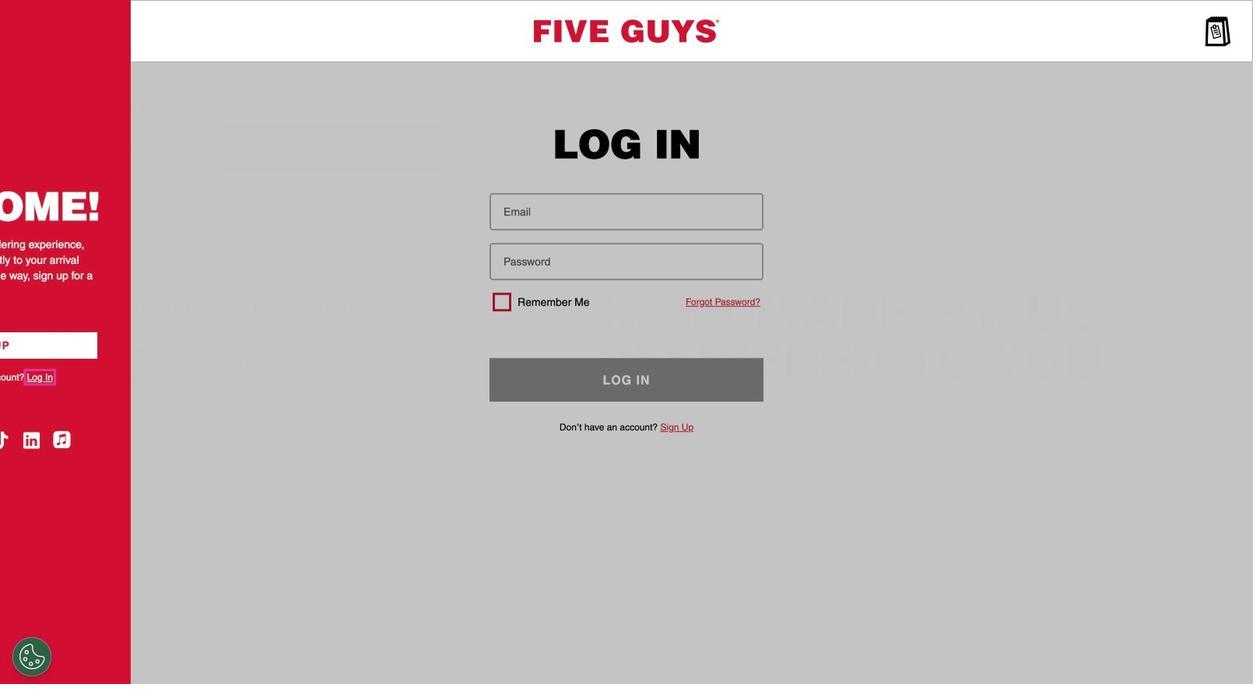Task type: describe. For each thing, give the bounding box(es) containing it.
bag icon image
[[1203, 16, 1234, 47]]



Task type: locate. For each thing, give the bounding box(es) containing it.
apple music, opens in new tab image
[[0, 431, 18, 450]]

five guys home, opens in new tab image
[[534, 19, 719, 43]]

main element
[[0, 0, 1253, 62]]



